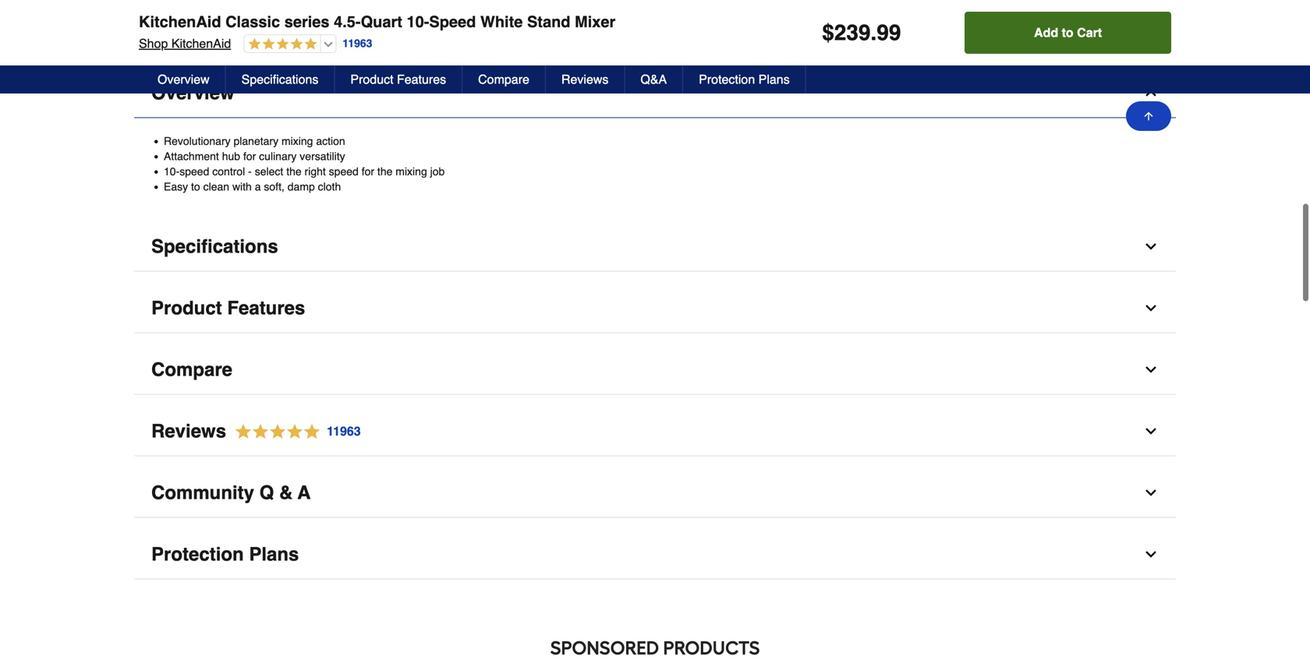 Task type: locate. For each thing, give the bounding box(es) containing it.
0 horizontal spatial the
[[286, 165, 302, 178]]

to
[[1062, 25, 1074, 40], [191, 181, 200, 193]]

product features for top the product features button
[[350, 72, 446, 87]]

1 vertical spatial protection
[[151, 544, 244, 565]]

price left 239
[[802, 15, 823, 26]]

the
[[286, 165, 302, 178], [377, 165, 393, 178]]

$
[[192, 15, 198, 26], [398, 15, 403, 26], [822, 20, 834, 45]]

0 vertical spatial plans
[[758, 72, 790, 87]]

protection plans
[[699, 72, 790, 87], [151, 544, 299, 565]]

3 chevron down image from the top
[[1143, 424, 1159, 440]]

to right easy
[[191, 181, 200, 193]]

reviews button
[[546, 66, 625, 94]]

protection for topmost protection plans 'button'
[[699, 72, 755, 87]]

1 horizontal spatial the
[[377, 165, 393, 178]]

to inside button
[[1062, 25, 1074, 40]]

0 horizontal spatial speed
[[180, 165, 209, 178]]

0 vertical spatial product features
[[350, 72, 446, 87]]

protection down "community"
[[151, 544, 244, 565]]

1 vertical spatial 10-
[[164, 165, 180, 178]]

1 horizontal spatial protection plans
[[699, 72, 790, 87]]

reviews
[[561, 72, 609, 87], [151, 421, 226, 442]]

mixing left job
[[396, 165, 427, 178]]

product for top the product features button
[[350, 72, 393, 87]]

view lower price in cart
[[546, 15, 649, 26], [752, 15, 854, 26]]

0 vertical spatial specifications
[[241, 72, 318, 87]]

save
[[169, 15, 190, 26], [375, 15, 396, 26]]

1 horizontal spatial view lower price in cart
[[752, 15, 854, 26]]

0 horizontal spatial protection
[[151, 544, 244, 565]]

cart inside button
[[1077, 25, 1102, 40]]

1 vertical spatial product features
[[151, 298, 305, 319]]

specifications
[[241, 72, 318, 87], [151, 236, 278, 257]]

cart
[[629, 15, 649, 26], [835, 15, 854, 26], [1077, 25, 1102, 40]]

2 vertical spatial chevron down image
[[1143, 424, 1159, 440]]

1 vertical spatial chevron down image
[[1143, 486, 1159, 501]]

1 chevron down image from the top
[[1143, 362, 1159, 378]]

protection
[[699, 72, 755, 87], [151, 544, 244, 565]]

the left job
[[377, 165, 393, 178]]

a
[[255, 181, 261, 193]]

0 horizontal spatial cart
[[629, 15, 649, 26]]

protection plans button
[[683, 66, 806, 94], [134, 531, 1176, 580]]

planetary
[[234, 135, 278, 147]]

0 vertical spatial reviews
[[561, 72, 609, 87]]

1 vertical spatial 4.8 stars image
[[226, 422, 362, 443]]

shop
[[139, 36, 168, 51]]

chevron down image inside community q & a button
[[1143, 486, 1159, 501]]

1 horizontal spatial save
[[375, 15, 396, 26]]

1 vertical spatial plans
[[249, 544, 299, 565]]

add to cart button
[[965, 12, 1171, 54]]

features
[[397, 72, 446, 87], [227, 298, 305, 319]]

cart right add
[[1077, 25, 1102, 40]]

the up damp
[[286, 165, 302, 178]]

in
[[620, 15, 627, 26], [825, 15, 833, 26]]

10- up easy
[[164, 165, 180, 178]]

to right add
[[1062, 25, 1074, 40]]

product
[[350, 72, 393, 87], [151, 298, 222, 319]]

1 vertical spatial features
[[227, 298, 305, 319]]

1 horizontal spatial compare
[[478, 72, 529, 87]]

product features
[[350, 72, 446, 87], [151, 298, 305, 319]]

0 vertical spatial 10-
[[407, 13, 429, 31]]

2 price from the left
[[802, 15, 823, 26]]

1 horizontal spatial view
[[752, 15, 772, 26]]

0 vertical spatial mixing
[[281, 135, 313, 147]]

lower left 239
[[774, 15, 800, 26]]

for
[[243, 150, 256, 162], [362, 165, 374, 178]]

1 horizontal spatial in
[[825, 15, 833, 26]]

q&a button
[[625, 66, 683, 94]]

in left 239
[[825, 15, 833, 26]]

3 chevron down image from the top
[[1143, 547, 1159, 563]]

control
[[212, 165, 245, 178]]

kitchenaid down 90
[[171, 36, 231, 51]]

1 horizontal spatial view lower price in cart link
[[752, 0, 920, 35]]

save left 100
[[375, 15, 396, 26]]

kitchenaid up shop kitchenaid
[[139, 13, 221, 31]]

kitchenaid
[[139, 13, 221, 31], [171, 36, 231, 51]]

overview up revolutionary
[[151, 82, 235, 104]]

$ 239 . 99
[[822, 20, 901, 45]]

1 vertical spatial protection plans
[[151, 544, 299, 565]]

1 vertical spatial chevron down image
[[1143, 301, 1159, 316]]

for up - in the top left of the page
[[243, 150, 256, 162]]

10- right quart
[[407, 13, 429, 31]]

11963 inside 4.8 stars image
[[327, 424, 361, 439]]

soft,
[[264, 181, 285, 193]]

cart left . at the top right of the page
[[835, 15, 854, 26]]

0 horizontal spatial to
[[191, 181, 200, 193]]

0 horizontal spatial reviews
[[151, 421, 226, 442]]

0 vertical spatial protection plans
[[699, 72, 790, 87]]

1 vertical spatial reviews
[[151, 421, 226, 442]]

view
[[546, 15, 567, 26], [752, 15, 772, 26]]

0 horizontal spatial 10-
[[164, 165, 180, 178]]

$ for 90
[[192, 15, 198, 26]]

1 horizontal spatial speed
[[329, 165, 359, 178]]

2 chevron down image from the top
[[1143, 486, 1159, 501]]

1 horizontal spatial reviews
[[561, 72, 609, 87]]

versatility
[[300, 150, 345, 162]]

1 vertical spatial 11963
[[327, 424, 361, 439]]

0 vertical spatial chevron down image
[[1143, 362, 1159, 378]]

compare button
[[463, 66, 546, 94], [134, 346, 1176, 395]]

reviews down mixer
[[561, 72, 609, 87]]

1 price from the left
[[597, 15, 618, 26]]

1 horizontal spatial for
[[362, 165, 374, 178]]

cart right mixer
[[629, 15, 649, 26]]

0 vertical spatial product features button
[[335, 66, 463, 94]]

compare
[[478, 72, 529, 87], [151, 359, 232, 381]]

price right the stand
[[597, 15, 618, 26]]

mixing
[[281, 135, 313, 147], [396, 165, 427, 178]]

0 vertical spatial product
[[350, 72, 393, 87]]

protection plans for topmost protection plans 'button'
[[699, 72, 790, 87]]

1 horizontal spatial product
[[350, 72, 393, 87]]

0 horizontal spatial save
[[169, 15, 190, 26]]

product features button
[[335, 66, 463, 94], [134, 284, 1176, 333]]

1 horizontal spatial lower
[[774, 15, 800, 26]]

protection for bottom protection plans 'button'
[[151, 544, 244, 565]]

0 horizontal spatial protection plans
[[151, 544, 299, 565]]

$ up shop kitchenaid
[[192, 15, 198, 26]]

speed up the 'cloth'
[[329, 165, 359, 178]]

chevron down image inside the product features button
[[1143, 301, 1159, 316]]

overview button
[[142, 66, 226, 94], [134, 69, 1176, 118]]

hub
[[222, 150, 240, 162]]

view lower price in cart up reviews button
[[546, 15, 649, 26]]

chevron down image inside protection plans 'button'
[[1143, 547, 1159, 563]]

specifications down the clean
[[151, 236, 278, 257]]

0 horizontal spatial view lower price in cart link
[[546, 0, 715, 35]]

view lower price in cart link
[[546, 0, 715, 35], [752, 0, 920, 35]]

$ for 100
[[398, 15, 403, 26]]

0 horizontal spatial view
[[546, 15, 567, 26]]

100
[[403, 15, 418, 26]]

0 horizontal spatial $
[[192, 15, 198, 26]]

1 horizontal spatial product features
[[350, 72, 446, 87]]

chevron down image
[[1143, 239, 1159, 255], [1143, 301, 1159, 316], [1143, 424, 1159, 440]]

southdeep products heading
[[134, 633, 1176, 660]]

1 vertical spatial to
[[191, 181, 200, 193]]

save left 90
[[169, 15, 190, 26]]

0 vertical spatial kitchenaid
[[139, 13, 221, 31]]

in right mixer
[[620, 15, 627, 26]]

$ right $449.99 at the left
[[398, 15, 403, 26]]

2 save from the left
[[375, 15, 396, 26]]

chevron up image
[[1143, 85, 1159, 101]]

1 horizontal spatial cart
[[835, 15, 854, 26]]

0 horizontal spatial for
[[243, 150, 256, 162]]

1 horizontal spatial features
[[397, 72, 446, 87]]

mixing up culinary
[[281, 135, 313, 147]]

$329.99
[[136, 15, 167, 26]]

reviews up "community"
[[151, 421, 226, 442]]

specifications for specifications button to the bottom
[[151, 236, 278, 257]]

4.8 stars image up &
[[226, 422, 362, 443]]

lower
[[569, 15, 595, 26], [774, 15, 800, 26]]

0 vertical spatial specifications button
[[226, 66, 335, 94]]

1 chevron down image from the top
[[1143, 239, 1159, 255]]

overview
[[158, 72, 210, 87], [151, 82, 235, 104]]

speed down attachment
[[180, 165, 209, 178]]

$449.99 save $ 100
[[341, 15, 418, 26]]

view lower price in cart left . at the top right of the page
[[752, 15, 854, 26]]

10-
[[407, 13, 429, 31], [164, 165, 180, 178]]

4.8 stars image
[[244, 37, 317, 52], [226, 422, 362, 443]]

1 view lower price in cart link from the left
[[546, 0, 715, 35]]

chevron down image inside specifications button
[[1143, 239, 1159, 255]]

1 horizontal spatial 10-
[[407, 13, 429, 31]]

plans
[[758, 72, 790, 87], [249, 544, 299, 565]]

specifications down series
[[241, 72, 318, 87]]

0 horizontal spatial price
[[597, 15, 618, 26]]

product features for the bottommost the product features button
[[151, 298, 305, 319]]

0 vertical spatial to
[[1062, 25, 1074, 40]]

0 horizontal spatial features
[[227, 298, 305, 319]]

classic
[[225, 13, 280, 31]]

4.8 stars image down series
[[244, 37, 317, 52]]

1 vertical spatial specifications
[[151, 236, 278, 257]]

price
[[597, 15, 618, 26], [802, 15, 823, 26]]

0 horizontal spatial view lower price in cart
[[546, 15, 649, 26]]

2 horizontal spatial cart
[[1077, 25, 1102, 40]]

1 horizontal spatial plans
[[758, 72, 790, 87]]

specifications button
[[226, 66, 335, 94], [134, 223, 1176, 272]]

action
[[316, 135, 345, 147]]

1 vertical spatial product
[[151, 298, 222, 319]]

speed
[[180, 165, 209, 178], [329, 165, 359, 178]]

1 vertical spatial product features button
[[134, 284, 1176, 333]]

1 vertical spatial compare
[[151, 359, 232, 381]]

2 chevron down image from the top
[[1143, 301, 1159, 316]]

0 vertical spatial protection
[[699, 72, 755, 87]]

0 horizontal spatial lower
[[569, 15, 595, 26]]

2 lower from the left
[[774, 15, 800, 26]]

chevron down image
[[1143, 362, 1159, 378], [1143, 486, 1159, 501], [1143, 547, 1159, 563]]

1 horizontal spatial to
[[1062, 25, 1074, 40]]

1 vertical spatial mixing
[[396, 165, 427, 178]]

1 horizontal spatial protection
[[699, 72, 755, 87]]

$ left . at the top right of the page
[[822, 20, 834, 45]]

lower up reviews button
[[569, 15, 595, 26]]

1 in from the left
[[620, 15, 627, 26]]

2 vertical spatial chevron down image
[[1143, 547, 1159, 563]]

2 view lower price in cart link from the left
[[752, 0, 920, 35]]

for right right
[[362, 165, 374, 178]]

0 vertical spatial chevron down image
[[1143, 239, 1159, 255]]

11963
[[343, 37, 372, 50], [327, 424, 361, 439]]

community q & a
[[151, 482, 311, 504]]

.
[[871, 20, 877, 45]]

protection right q&a button
[[699, 72, 755, 87]]

0 horizontal spatial in
[[620, 15, 627, 26]]

1 horizontal spatial $
[[398, 15, 403, 26]]

0 horizontal spatial product features
[[151, 298, 305, 319]]

1 horizontal spatial price
[[802, 15, 823, 26]]

0 horizontal spatial product
[[151, 298, 222, 319]]

1 save from the left
[[169, 15, 190, 26]]



Task type: describe. For each thing, give the bounding box(es) containing it.
0 vertical spatial 11963
[[343, 37, 372, 50]]

chevron down image for plans
[[1143, 547, 1159, 563]]

239
[[834, 20, 871, 45]]

a
[[298, 482, 311, 504]]

0 vertical spatial protection plans button
[[683, 66, 806, 94]]

right
[[305, 165, 326, 178]]

q&a
[[640, 72, 667, 87]]

chevron down image for reviews
[[1143, 424, 1159, 440]]

with
[[232, 181, 252, 193]]

99
[[877, 20, 901, 45]]

1 view lower price in cart from the left
[[546, 15, 649, 26]]

0 horizontal spatial compare
[[151, 359, 232, 381]]

easy
[[164, 181, 188, 193]]

quart
[[361, 13, 402, 31]]

white
[[480, 13, 523, 31]]

damp
[[288, 181, 315, 193]]

1 horizontal spatial mixing
[[396, 165, 427, 178]]

select
[[255, 165, 283, 178]]

$329.99 save $ 90
[[136, 15, 208, 26]]

chevron down image inside compare "button"
[[1143, 362, 1159, 378]]

save for $449.99
[[375, 15, 396, 26]]

chevron down image for product features
[[1143, 301, 1159, 316]]

speed
[[429, 13, 476, 31]]

to inside revolutionary planetary mixing action attachment hub for culinary versatility 10-speed control - select the right speed for the mixing job easy to clean with a soft, damp cloth
[[191, 181, 200, 193]]

1 vertical spatial specifications button
[[134, 223, 1176, 272]]

0 vertical spatial compare
[[478, 72, 529, 87]]

1 lower from the left
[[569, 15, 595, 26]]

-
[[248, 165, 252, 178]]

1 the from the left
[[286, 165, 302, 178]]

series
[[284, 13, 329, 31]]

90
[[198, 15, 208, 26]]

0 vertical spatial compare button
[[463, 66, 546, 94]]

2 view lower price in cart from the left
[[752, 15, 854, 26]]

0 horizontal spatial plans
[[249, 544, 299, 565]]

sponsored
[[550, 637, 659, 660]]

chevron down image for q
[[1143, 486, 1159, 501]]

revolutionary planetary mixing action attachment hub for culinary versatility 10-speed control - select the right speed for the mixing job easy to clean with a soft, damp cloth
[[164, 135, 445, 193]]

reviews inside button
[[561, 72, 609, 87]]

2 the from the left
[[377, 165, 393, 178]]

revolutionary
[[164, 135, 231, 147]]

stand
[[527, 13, 570, 31]]

4.5-
[[334, 13, 361, 31]]

community
[[151, 482, 254, 504]]

cloth
[[318, 181, 341, 193]]

chevron down image for specifications
[[1143, 239, 1159, 255]]

sponsored products
[[550, 637, 760, 660]]

product for the bottommost the product features button
[[151, 298, 222, 319]]

add
[[1034, 25, 1058, 40]]

shop kitchenaid
[[139, 36, 231, 51]]

2 speed from the left
[[329, 165, 359, 178]]

kitchenaid classic series 4.5-quart 10-speed white stand mixer
[[139, 13, 615, 31]]

$449.99
[[341, 15, 373, 26]]

save for $329.99
[[169, 15, 190, 26]]

1 vertical spatial compare button
[[134, 346, 1176, 395]]

2 in from the left
[[825, 15, 833, 26]]

job
[[430, 165, 445, 178]]

0 horizontal spatial mixing
[[281, 135, 313, 147]]

overview down shop kitchenaid
[[158, 72, 210, 87]]

1 vertical spatial protection plans button
[[134, 531, 1176, 580]]

4.8 stars image containing 11963
[[226, 422, 362, 443]]

1 view from the left
[[546, 15, 567, 26]]

mixer
[[575, 13, 615, 31]]

2 view from the left
[[752, 15, 772, 26]]

1 vertical spatial for
[[362, 165, 374, 178]]

2 horizontal spatial $
[[822, 20, 834, 45]]

arrow up image
[[1142, 110, 1155, 122]]

1 vertical spatial kitchenaid
[[171, 36, 231, 51]]

clean
[[203, 181, 229, 193]]

products
[[663, 637, 760, 660]]

culinary
[[259, 150, 297, 162]]

&
[[279, 482, 293, 504]]

0 vertical spatial for
[[243, 150, 256, 162]]

community q & a button
[[134, 469, 1176, 518]]

attachment
[[164, 150, 219, 162]]

protection plans for bottom protection plans 'button'
[[151, 544, 299, 565]]

add to cart
[[1034, 25, 1102, 40]]

0 vertical spatial features
[[397, 72, 446, 87]]

0 vertical spatial 4.8 stars image
[[244, 37, 317, 52]]

specifications for the topmost specifications button
[[241, 72, 318, 87]]

1 speed from the left
[[180, 165, 209, 178]]

q
[[259, 482, 274, 504]]

10- inside revolutionary planetary mixing action attachment hub for culinary versatility 10-speed control - select the right speed for the mixing job easy to clean with a soft, damp cloth
[[164, 165, 180, 178]]



Task type: vqa. For each thing, say whether or not it's contained in the screenshot.
Scent
no



